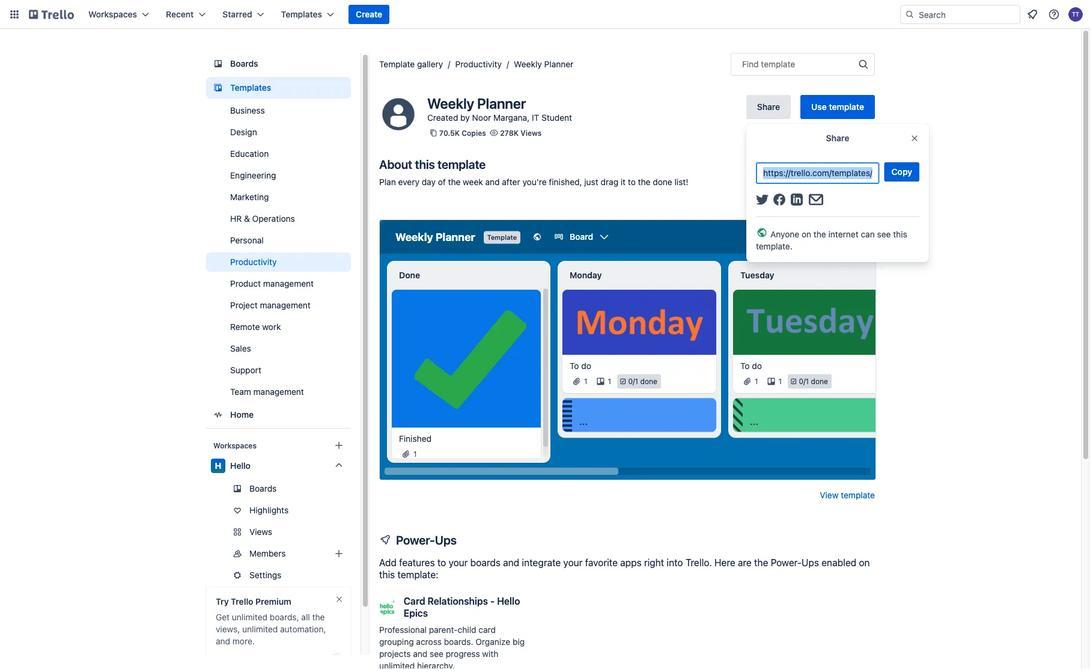 Task type: locate. For each thing, give the bounding box(es) containing it.
1 vertical spatial boards link
[[206, 479, 351, 499]]

to right it
[[628, 177, 636, 187]]

0 horizontal spatial productivity
[[230, 257, 277, 267]]

planner up margana,
[[477, 95, 526, 112]]

on
[[802, 229, 812, 239], [860, 557, 870, 569]]

template right use
[[830, 102, 865, 112]]

1 vertical spatial weekly
[[428, 95, 475, 112]]

1 vertical spatial forward image
[[349, 547, 363, 561]]

0 horizontal spatial on
[[802, 229, 812, 239]]

work
[[262, 322, 281, 332]]

unlimited inside professional parent-child card grouping across boards. organize big projects and see progress with unlimited hierarchy.
[[379, 661, 415, 669]]

grouping
[[379, 637, 414, 647]]

this
[[415, 157, 435, 171], [894, 229, 908, 239], [379, 569, 395, 581]]

1 vertical spatial see
[[430, 649, 444, 659]]

templates inside popup button
[[281, 9, 322, 19]]

see right can
[[878, 229, 891, 239]]

hello right "-"
[[497, 596, 520, 607]]

after
[[502, 177, 521, 187]]

management down product management link
[[260, 300, 311, 310]]

0 vertical spatial hello
[[230, 461, 251, 471]]

0 vertical spatial planner
[[545, 59, 574, 69]]

boards link up highlights link
[[206, 479, 351, 499]]

boards right board icon
[[230, 59, 258, 69]]

1 vertical spatial to
[[438, 557, 446, 569]]

weekly up 'created'
[[428, 95, 475, 112]]

premium
[[256, 597, 291, 607]]

0 vertical spatial templates
[[281, 9, 322, 19]]

features
[[399, 557, 435, 569]]

support link
[[206, 361, 351, 380]]

unlimited up more.
[[242, 624, 278, 634]]

professional parent-child card grouping across boards. organize big projects and see progress with unlimited hierarchy.
[[379, 625, 525, 669]]

boards.
[[444, 637, 474, 647]]

weekly down the primary element
[[514, 59, 542, 69]]

0 horizontal spatial power-
[[396, 533, 435, 547]]

starred button
[[215, 5, 272, 24]]

home link
[[206, 404, 351, 426]]

this inside anyone on the internet can see this template.
[[894, 229, 908, 239]]

find template
[[743, 59, 796, 69]]

2 forward image from the top
[[349, 547, 363, 561]]

product
[[230, 279, 261, 289]]

0 vertical spatial power-
[[396, 533, 435, 547]]

template inside about this template plan every day of the week and after you're finished, just drag it to the done list!
[[438, 157, 486, 171]]

add
[[379, 557, 397, 569]]

weekly
[[514, 59, 542, 69], [428, 95, 475, 112]]

views up 'members'
[[250, 527, 272, 537]]

0 vertical spatial see
[[878, 229, 891, 239]]

1 horizontal spatial on
[[860, 557, 870, 569]]

see inside professional parent-child card grouping across boards. organize big projects and see progress with unlimited hierarchy.
[[430, 649, 444, 659]]

try trello premium get unlimited boards, all the views, unlimited automation, and more.
[[216, 597, 326, 646]]

0 horizontal spatial see
[[430, 649, 444, 659]]

use
[[812, 102, 827, 112]]

to right the features
[[438, 557, 446, 569]]

0 horizontal spatial weekly
[[428, 95, 475, 112]]

0 horizontal spatial share
[[758, 102, 781, 112]]

search image
[[906, 10, 915, 19]]

1 horizontal spatial templates
[[281, 9, 322, 19]]

1 vertical spatial planner
[[477, 95, 526, 112]]

0 horizontal spatial to
[[438, 557, 446, 569]]

see up hierarchy.
[[430, 649, 444, 659]]

and right boards
[[503, 557, 520, 569]]

0 vertical spatial views
[[521, 129, 542, 137]]

management up project management link
[[263, 279, 314, 289]]

this inside about this template plan every day of the week and after you're finished, just drag it to the done list!
[[415, 157, 435, 171]]

productivity down personal
[[230, 257, 277, 267]]

template inside the use template button
[[830, 102, 865, 112]]

hello
[[230, 461, 251, 471], [497, 596, 520, 607]]

boards link for home
[[206, 53, 351, 75]]

just
[[585, 177, 599, 187]]

views down it
[[521, 129, 542, 137]]

on right anyone
[[802, 229, 812, 239]]

to inside add features to your boards and integrate your favorite apps right into trello. here are the power-ups enabled on this template:
[[438, 557, 446, 569]]

productivity link up product management link
[[206, 253, 351, 272]]

about this template plan every day of the week and after you're finished, just drag it to the done list!
[[379, 157, 689, 187]]

0 vertical spatial to
[[628, 177, 636, 187]]

plan
[[379, 177, 396, 187]]

power- up the features
[[396, 533, 435, 547]]

power- inside add features to your boards and integrate your favorite apps right into trello. here are the power-ups enabled on this template:
[[771, 557, 802, 569]]

1 vertical spatial templates
[[230, 83, 271, 93]]

templates link
[[206, 77, 351, 99]]

0 horizontal spatial views
[[250, 527, 272, 537]]

productivity link right gallery
[[455, 59, 502, 69]]

boards link
[[206, 53, 351, 75], [206, 479, 351, 499]]

0 horizontal spatial this
[[379, 569, 395, 581]]

recent button
[[159, 5, 213, 24]]

enabled
[[822, 557, 857, 569]]

0 vertical spatial workspaces
[[88, 9, 137, 19]]

boards for home
[[230, 59, 258, 69]]

0 vertical spatial this
[[415, 157, 435, 171]]

see
[[878, 229, 891, 239], [430, 649, 444, 659]]

child
[[458, 625, 477, 635]]

integrate
[[522, 557, 561, 569]]

0 horizontal spatial hello
[[230, 461, 251, 471]]

your left favorite
[[564, 557, 583, 569]]

email image
[[809, 194, 824, 206]]

copy
[[892, 167, 913, 177]]

team
[[230, 387, 251, 397]]

your left boards
[[449, 557, 468, 569]]

1 horizontal spatial to
[[628, 177, 636, 187]]

operations
[[252, 214, 295, 224]]

1 horizontal spatial views
[[521, 129, 542, 137]]

the inside add features to your boards and integrate your favorite apps right into trello. here are the power-ups enabled on this template:
[[755, 557, 769, 569]]

2 horizontal spatial this
[[894, 229, 908, 239]]

power- right are
[[771, 557, 802, 569]]

boards
[[471, 557, 501, 569]]

2 vertical spatial unlimited
[[379, 661, 415, 669]]

drag
[[601, 177, 619, 187]]

1 vertical spatial productivity link
[[206, 253, 351, 272]]

create button
[[349, 5, 390, 24]]

share on facebook image
[[773, 194, 786, 206]]

on right enabled
[[860, 557, 870, 569]]

are
[[738, 557, 752, 569]]

here
[[715, 557, 736, 569]]

0 vertical spatial boards link
[[206, 53, 351, 75]]

h
[[215, 461, 222, 471]]

unlimited down trello
[[232, 612, 268, 622]]

template inside view template link
[[841, 490, 876, 500]]

1 vertical spatial this
[[894, 229, 908, 239]]

1 horizontal spatial this
[[415, 157, 435, 171]]

productivity right gallery
[[455, 59, 502, 69]]

share
[[758, 102, 781, 112], [827, 133, 850, 143]]

planner inside weekly planner created by noor margana, it student
[[477, 95, 526, 112]]

management
[[263, 279, 314, 289], [260, 300, 311, 310], [254, 387, 304, 397]]

management down support link at the left of page
[[254, 387, 304, 397]]

0 vertical spatial management
[[263, 279, 314, 289]]

more.
[[233, 637, 255, 646]]

share down find template
[[758, 102, 781, 112]]

productivity
[[455, 59, 502, 69], [230, 257, 277, 267]]

template right find
[[762, 59, 796, 69]]

ups up template:
[[435, 533, 457, 547]]

team management link
[[206, 382, 351, 402]]

boards link up templates link
[[206, 53, 351, 75]]

product management
[[230, 279, 314, 289]]

template:
[[398, 569, 439, 581]]

1 vertical spatial views
[[250, 527, 272, 537]]

the inside anyone on the internet can see this template.
[[814, 229, 827, 239]]

education link
[[206, 144, 351, 164]]

this right can
[[894, 229, 908, 239]]

board image
[[211, 57, 225, 71]]

terry turtle (terryturtle) image
[[1069, 7, 1084, 22]]

1 horizontal spatial share
[[827, 133, 850, 143]]

the inside 'try trello premium get unlimited boards, all the views, unlimited automation, and more.'
[[312, 612, 325, 622]]

1 horizontal spatial weekly
[[514, 59, 542, 69]]

0 vertical spatial share
[[758, 102, 781, 112]]

2 vertical spatial this
[[379, 569, 395, 581]]

0 vertical spatial on
[[802, 229, 812, 239]]

epics
[[404, 608, 428, 619]]

and down across
[[413, 649, 428, 659]]

2 vertical spatial management
[[254, 387, 304, 397]]

1 forward image from the top
[[349, 525, 363, 539]]

forward image right add icon
[[349, 547, 363, 561]]

planner for weekly planner created by noor margana, it student
[[477, 95, 526, 112]]

1 vertical spatial ups
[[802, 557, 820, 569]]

0 horizontal spatial workspaces
[[88, 9, 137, 19]]

forward image inside members link
[[349, 547, 363, 561]]

hello inside card relationships - hello epics
[[497, 596, 520, 607]]

1 boards link from the top
[[206, 53, 351, 75]]

the left internet
[[814, 229, 827, 239]]

hr & operations
[[230, 214, 295, 224]]

projects
[[379, 649, 411, 659]]

project management link
[[206, 296, 351, 315]]

this up day
[[415, 157, 435, 171]]

settings
[[250, 570, 282, 580]]

1 horizontal spatial ups
[[802, 557, 820, 569]]

1 vertical spatial management
[[260, 300, 311, 310]]

settings link
[[206, 566, 363, 585]]

to
[[628, 177, 636, 187], [438, 557, 446, 569]]

you're
[[523, 177, 547, 187]]

of
[[438, 177, 446, 187]]

copies
[[462, 129, 486, 137]]

templates up the business
[[230, 83, 271, 93]]

1 vertical spatial boards
[[250, 484, 277, 494]]

use template
[[812, 102, 865, 112]]

template inside "find template" field
[[762, 59, 796, 69]]

1 horizontal spatial hello
[[497, 596, 520, 607]]

boards link for views
[[206, 479, 351, 499]]

the right all
[[312, 612, 325, 622]]

1 horizontal spatial workspaces
[[213, 441, 257, 450]]

get
[[216, 612, 230, 622]]

1 vertical spatial power-
[[771, 557, 802, 569]]

1 horizontal spatial see
[[878, 229, 891, 239]]

card relationships - hello epics
[[404, 596, 520, 619]]

0 horizontal spatial your
[[449, 557, 468, 569]]

weekly planner created by noor margana, it student
[[428, 95, 573, 123]]

apps
[[621, 557, 642, 569]]

1 horizontal spatial productivity link
[[455, 59, 502, 69]]

0 vertical spatial forward image
[[349, 525, 363, 539]]

workspaces button
[[81, 5, 156, 24]]

boards for views
[[250, 484, 277, 494]]

planner down the primary element
[[545, 59, 574, 69]]

share down the use template button
[[827, 133, 850, 143]]

template up week
[[438, 157, 486, 171]]

forward image up forward icon
[[349, 525, 363, 539]]

1 vertical spatial workspaces
[[213, 441, 257, 450]]

1 horizontal spatial power-
[[771, 557, 802, 569]]

views
[[521, 129, 542, 137], [250, 527, 272, 537]]

weekly for weekly planner
[[514, 59, 542, 69]]

1 vertical spatial on
[[860, 557, 870, 569]]

to inside about this template plan every day of the week and after you're finished, just drag it to the done list!
[[628, 177, 636, 187]]

0 vertical spatial productivity link
[[455, 59, 502, 69]]

find
[[743, 59, 759, 69]]

the right are
[[755, 557, 769, 569]]

0 vertical spatial weekly
[[514, 59, 542, 69]]

templates right starred popup button
[[281, 9, 322, 19]]

week
[[463, 177, 483, 187]]

0 horizontal spatial planner
[[477, 95, 526, 112]]

and inside professional parent-child card grouping across boards. organize big projects and see progress with unlimited hierarchy.
[[413, 649, 428, 659]]

and down views,
[[216, 637, 230, 646]]

this down add
[[379, 569, 395, 581]]

highlights
[[250, 505, 289, 515]]

1 horizontal spatial planner
[[545, 59, 574, 69]]

share on twitter image
[[756, 194, 769, 205]]

0 horizontal spatial productivity link
[[206, 253, 351, 272]]

ups left enabled
[[802, 557, 820, 569]]

-
[[491, 596, 495, 607]]

hello right h
[[230, 461, 251, 471]]

right
[[645, 557, 665, 569]]

your
[[449, 557, 468, 569], [564, 557, 583, 569]]

sales link
[[206, 339, 351, 358]]

1 horizontal spatial productivity
[[455, 59, 502, 69]]

unlimited down projects
[[379, 661, 415, 669]]

management for team management
[[254, 387, 304, 397]]

weekly for weekly planner created by noor margana, it student
[[428, 95, 475, 112]]

1 horizontal spatial your
[[564, 557, 583, 569]]

management for project management
[[260, 300, 311, 310]]

0 vertical spatial boards
[[230, 59, 258, 69]]

0 horizontal spatial ups
[[435, 533, 457, 547]]

and left after
[[486, 177, 500, 187]]

power-
[[396, 533, 435, 547], [771, 557, 802, 569]]

the
[[448, 177, 461, 187], [638, 177, 651, 187], [814, 229, 827, 239], [755, 557, 769, 569], [312, 612, 325, 622]]

template right view
[[841, 490, 876, 500]]

ups
[[435, 533, 457, 547], [802, 557, 820, 569]]

None field
[[756, 162, 880, 184]]

2 boards link from the top
[[206, 479, 351, 499]]

weekly inside weekly planner created by noor margana, it student
[[428, 95, 475, 112]]

1 vertical spatial hello
[[497, 596, 520, 607]]

boards up highlights
[[250, 484, 277, 494]]

planner
[[545, 59, 574, 69], [477, 95, 526, 112]]

1 your from the left
[[449, 557, 468, 569]]

forward image
[[349, 525, 363, 539], [349, 547, 363, 561]]

planner for weekly planner
[[545, 59, 574, 69]]



Task type: describe. For each thing, give the bounding box(es) containing it.
progress
[[446, 649, 480, 659]]

view template
[[820, 490, 876, 500]]

it
[[621, 177, 626, 187]]

0 vertical spatial ups
[[435, 533, 457, 547]]

and inside 'try trello premium get unlimited boards, all the views, unlimited automation, and more.'
[[216, 637, 230, 646]]

template gallery
[[379, 59, 443, 69]]

boards,
[[270, 612, 299, 622]]

across
[[416, 637, 442, 647]]

create a workspace image
[[332, 438, 346, 453]]

team management
[[230, 387, 304, 397]]

student
[[542, 113, 573, 123]]

and inside add features to your boards and integrate your favorite apps right into trello. here are the power-ups enabled on this template:
[[503, 557, 520, 569]]

Search field
[[915, 5, 1020, 23]]

education
[[230, 149, 269, 159]]

highlights link
[[206, 501, 351, 520]]

template.
[[756, 241, 793, 251]]

personal link
[[206, 231, 351, 250]]

every
[[398, 177, 420, 187]]

this inside add features to your boards and integrate your favorite apps right into trello. here are the power-ups enabled on this template:
[[379, 569, 395, 581]]

recent
[[166, 9, 194, 19]]

0 notifications image
[[1026, 7, 1040, 22]]

by
[[461, 113, 470, 123]]

remote
[[230, 322, 260, 332]]

weekly planner
[[514, 59, 574, 69]]

done
[[653, 177, 673, 187]]

home image
[[211, 408, 225, 422]]

on inside add features to your boards and integrate your favorite apps right into trello. here are the power-ups enabled on this template:
[[860, 557, 870, 569]]

hierarchy.
[[417, 661, 455, 669]]

workspaces inside popup button
[[88, 9, 137, 19]]

anyone
[[771, 229, 800, 239]]

primary element
[[0, 0, 1091, 29]]

gallery
[[417, 59, 443, 69]]

anyone on the internet can see this template.
[[756, 229, 908, 251]]

personal
[[230, 235, 264, 245]]

professional
[[379, 625, 427, 635]]

template
[[379, 59, 415, 69]]

marketing link
[[206, 188, 351, 207]]

0 horizontal spatial templates
[[230, 83, 271, 93]]

share button
[[747, 95, 791, 119]]

0 vertical spatial unlimited
[[232, 612, 268, 622]]

create
[[356, 9, 383, 19]]

noor
[[472, 113, 491, 123]]

forward image inside views link
[[349, 525, 363, 539]]

the right of at top left
[[448, 177, 461, 187]]

template for use template
[[830, 102, 865, 112]]

Find template field
[[731, 53, 876, 76]]

starred
[[223, 9, 252, 19]]

use template button
[[801, 95, 876, 119]]

power-ups
[[396, 533, 457, 547]]

templates button
[[274, 5, 342, 24]]

view
[[820, 490, 839, 500]]

management for product management
[[263, 279, 314, 289]]

70.5k copies
[[440, 129, 486, 137]]

add image
[[332, 547, 346, 561]]

trello
[[231, 597, 253, 607]]

share inside 'share' button
[[758, 102, 781, 112]]

2 your from the left
[[564, 557, 583, 569]]

organize
[[476, 637, 511, 647]]

template gallery link
[[379, 59, 443, 69]]

the left done
[[638, 177, 651, 187]]

copy button
[[885, 162, 920, 182]]

278k
[[500, 129, 519, 137]]

trello.
[[686, 557, 712, 569]]

try
[[216, 597, 229, 607]]

design
[[230, 127, 257, 137]]

&
[[244, 214, 250, 224]]

0 vertical spatial productivity
[[455, 59, 502, 69]]

70.5k
[[440, 129, 460, 137]]

card
[[404, 596, 426, 607]]

project management
[[230, 300, 311, 310]]

can
[[861, 229, 875, 239]]

views link
[[206, 523, 363, 542]]

278k views
[[500, 129, 542, 137]]

project
[[230, 300, 258, 310]]

share on linkedin image
[[791, 194, 803, 206]]

parent-
[[429, 625, 458, 635]]

day
[[422, 177, 436, 187]]

1 vertical spatial share
[[827, 133, 850, 143]]

all
[[302, 612, 310, 622]]

big
[[513, 637, 525, 647]]

1 vertical spatial unlimited
[[242, 624, 278, 634]]

ups inside add features to your boards and integrate your favorite apps right into trello. here are the power-ups enabled on this template:
[[802, 557, 820, 569]]

sales
[[230, 344, 251, 354]]

with
[[483, 649, 499, 659]]

product management link
[[206, 274, 351, 293]]

back to home image
[[29, 5, 74, 24]]

design link
[[206, 123, 351, 142]]

home
[[230, 410, 254, 420]]

margana,
[[494, 113, 530, 123]]

open information menu image
[[1049, 8, 1061, 20]]

template board image
[[211, 81, 225, 95]]

on inside anyone on the internet can see this template.
[[802, 229, 812, 239]]

noor margana, it student image
[[379, 95, 418, 133]]

remote work link
[[206, 318, 351, 337]]

engineering
[[230, 170, 276, 180]]

template for find template
[[762, 59, 796, 69]]

members link
[[206, 544, 363, 563]]

and inside about this template plan every day of the week and after you're finished, just drag it to the done list!
[[486, 177, 500, 187]]

close popover image
[[910, 133, 920, 143]]

finished,
[[549, 177, 582, 187]]

template for view template
[[841, 490, 876, 500]]

forward image
[[349, 568, 363, 583]]

see inside anyone on the internet can see this template.
[[878, 229, 891, 239]]

1 vertical spatial productivity
[[230, 257, 277, 267]]



Task type: vqa. For each thing, say whether or not it's contained in the screenshot.
"John Smith (johnsmith38824343)" icon at right top
no



